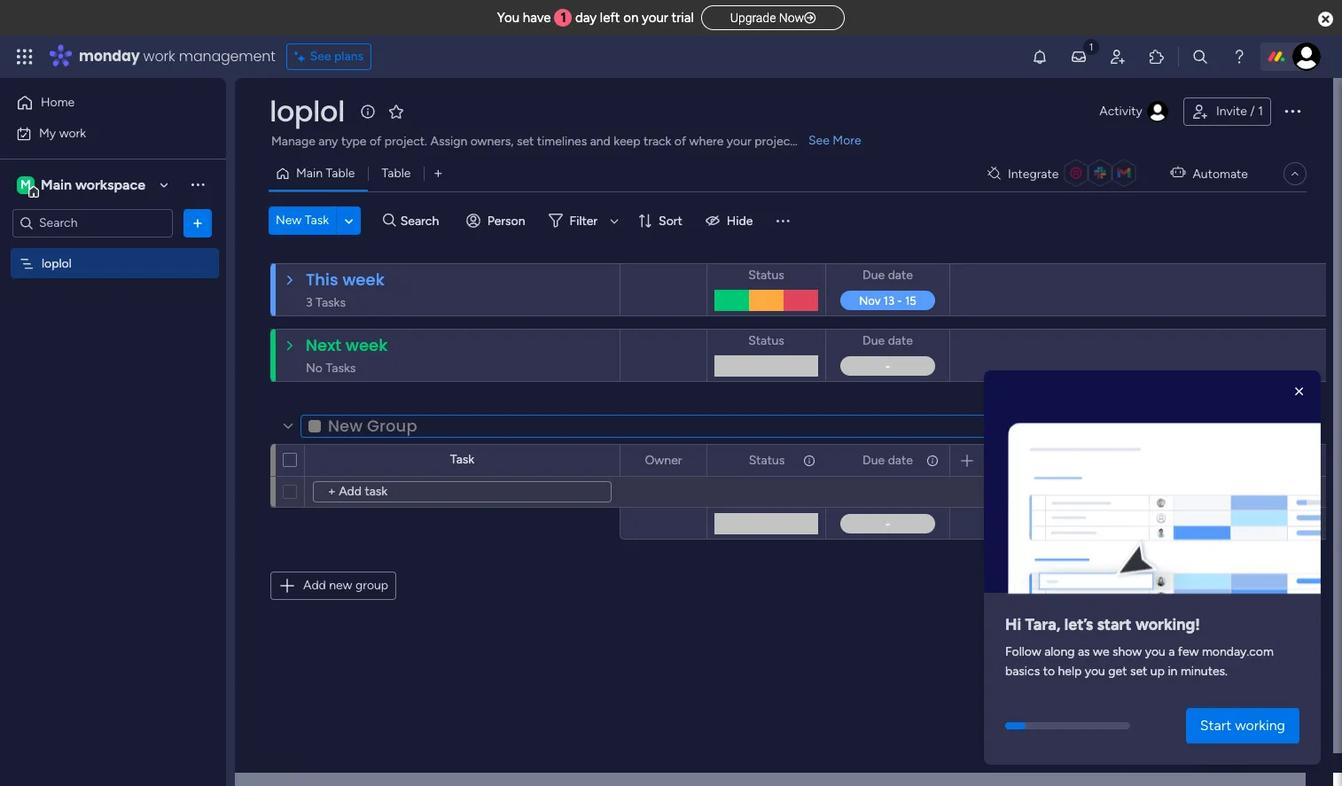 Task type: vqa. For each thing, say whether or not it's contained in the screenshot.
Collaborating
no



Task type: describe. For each thing, give the bounding box(es) containing it.
project
[[755, 134, 795, 149]]

activity button
[[1093, 98, 1177, 126]]

date for this week
[[888, 268, 913, 283]]

column information image for due date
[[926, 454, 940, 468]]

workspace selection element
[[17, 174, 148, 197]]

Next week field
[[302, 334, 392, 357]]

new
[[276, 213, 302, 228]]

we
[[1093, 645, 1110, 660]]

main workspace
[[41, 176, 145, 193]]

show
[[1113, 645, 1142, 660]]

collapse board header image
[[1289, 167, 1303, 181]]

0 vertical spatial you
[[1145, 645, 1166, 660]]

table button
[[368, 160, 424, 188]]

new task
[[276, 213, 329, 228]]

see plans
[[310, 49, 364, 64]]

hi tara, let's start working!
[[1006, 616, 1201, 635]]

arrow down image
[[604, 210, 625, 231]]

lottie animation image
[[984, 378, 1321, 601]]

inbox image
[[1070, 48, 1088, 66]]

owners,
[[471, 134, 514, 149]]

start
[[1201, 717, 1232, 734]]

filter
[[570, 213, 598, 228]]

show board description image
[[357, 103, 379, 121]]

group
[[356, 578, 388, 593]]

follow along as we show you a few monday.com basics to help you get set up in minutes.
[[1006, 645, 1274, 680]]

have
[[523, 10, 551, 26]]

v2 search image
[[383, 211, 396, 231]]

you have 1 day left on your trial
[[497, 10, 694, 26]]

hide button
[[699, 207, 764, 235]]

see more
[[809, 133, 862, 148]]

main table
[[296, 166, 355, 181]]

see for see more
[[809, 133, 830, 148]]

trial
[[672, 10, 694, 26]]

manage
[[271, 134, 316, 149]]

Search in workspace field
[[37, 213, 148, 233]]

+ Add task text field
[[313, 482, 612, 503]]

my work
[[39, 125, 86, 141]]

dapulse rightstroke image
[[804, 12, 816, 25]]

Owner field
[[641, 451, 687, 470]]

3 status from the top
[[749, 453, 785, 468]]

tara,
[[1026, 616, 1061, 635]]

timelines
[[537, 134, 587, 149]]

see more link
[[807, 132, 863, 150]]

due for this week
[[863, 268, 885, 283]]

next week
[[306, 334, 388, 356]]

due date field for next week
[[859, 332, 918, 351]]

few
[[1178, 645, 1199, 660]]

upgrade
[[730, 11, 776, 25]]

options image
[[1282, 100, 1304, 121]]

dapulse close image
[[1319, 11, 1334, 28]]

1 for /
[[1259, 104, 1264, 119]]

m
[[20, 177, 31, 192]]

add view image
[[435, 167, 442, 180]]

work for my
[[59, 125, 86, 141]]

assign
[[430, 134, 468, 149]]

table inside button
[[382, 166, 411, 181]]

week for this week
[[343, 269, 385, 291]]

start working
[[1201, 717, 1286, 734]]

upgrade now
[[730, 11, 804, 25]]

loplol field
[[265, 91, 349, 131]]

in
[[1168, 664, 1178, 680]]

along
[[1045, 645, 1075, 660]]

sort button
[[631, 207, 693, 235]]

type
[[341, 134, 367, 149]]

This week field
[[302, 269, 389, 292]]

working
[[1235, 717, 1286, 734]]

my
[[39, 125, 56, 141]]

set inside 'follow along as we show you a few monday.com basics to help you get set up in minutes.'
[[1131, 664, 1148, 680]]

minutes.
[[1181, 664, 1228, 680]]

home
[[41, 95, 75, 110]]

hi
[[1006, 616, 1022, 635]]

see for see plans
[[310, 49, 331, 64]]

integrate
[[1008, 166, 1059, 181]]

invite / 1 button
[[1184, 98, 1272, 126]]

owner
[[645, 453, 682, 468]]

filter button
[[541, 207, 625, 235]]

dapulse integrations image
[[988, 167, 1001, 180]]

lottie animation element
[[984, 371, 1321, 601]]

status for next week
[[749, 333, 785, 349]]

workspace options image
[[189, 176, 207, 194]]

keep
[[614, 134, 641, 149]]

to
[[1043, 664, 1055, 680]]

next
[[306, 334, 342, 356]]

add new group button
[[270, 572, 396, 600]]

1 horizontal spatial loplol
[[270, 91, 345, 131]]

manage any type of project. assign owners, set timelines and keep track of where your project stands.
[[271, 134, 837, 149]]

this week
[[306, 269, 385, 291]]

sort
[[659, 213, 683, 228]]

more
[[833, 133, 862, 148]]

plans
[[334, 49, 364, 64]]

get
[[1109, 664, 1128, 680]]

help
[[1207, 742, 1239, 760]]

menu image
[[775, 212, 792, 230]]

project.
[[385, 134, 427, 149]]

my work button
[[11, 119, 191, 148]]

new
[[329, 578, 352, 593]]

help button
[[1192, 736, 1254, 765]]

let's
[[1065, 616, 1094, 635]]

start
[[1097, 616, 1132, 635]]

workspace
[[75, 176, 145, 193]]

and
[[590, 134, 611, 149]]

1 horizontal spatial your
[[727, 134, 752, 149]]

autopilot image
[[1171, 162, 1186, 184]]

1 image
[[1084, 36, 1100, 56]]

stands.
[[798, 134, 837, 149]]

person
[[487, 213, 525, 228]]

apps image
[[1148, 48, 1166, 66]]

search everything image
[[1192, 48, 1210, 66]]

on
[[624, 10, 639, 26]]

status for this week
[[749, 268, 785, 283]]



Task type: locate. For each thing, give the bounding box(es) containing it.
loplol
[[270, 91, 345, 131], [42, 256, 72, 271]]

main for main table
[[296, 166, 323, 181]]

0 horizontal spatial see
[[310, 49, 331, 64]]

see inside "link"
[[809, 133, 830, 148]]

2 column information image from the left
[[926, 454, 940, 468]]

select product image
[[16, 48, 34, 66]]

upgrade now link
[[701, 5, 845, 30]]

hide
[[727, 213, 753, 228]]

3 due date field from the top
[[859, 451, 918, 470]]

0 horizontal spatial 1
[[561, 10, 567, 26]]

1 status field from the top
[[744, 266, 789, 286]]

0 vertical spatial due date
[[863, 268, 913, 283]]

up
[[1151, 664, 1165, 680]]

1 horizontal spatial work
[[143, 46, 175, 67]]

week
[[343, 269, 385, 291], [346, 334, 388, 356]]

2 vertical spatial date
[[888, 453, 913, 468]]

None field
[[301, 415, 1083, 438]]

0 horizontal spatial task
[[305, 213, 329, 228]]

0 horizontal spatial main
[[41, 176, 72, 193]]

1 horizontal spatial see
[[809, 133, 830, 148]]

help
[[1058, 664, 1082, 680]]

status
[[749, 268, 785, 283], [749, 333, 785, 349], [749, 453, 785, 468]]

week inside 'field'
[[346, 334, 388, 356]]

1 status from the top
[[749, 268, 785, 283]]

1 inside button
[[1259, 104, 1264, 119]]

work right my
[[59, 125, 86, 141]]

0 horizontal spatial work
[[59, 125, 86, 141]]

now
[[779, 11, 804, 25]]

due date
[[863, 268, 913, 283], [863, 333, 913, 349], [863, 453, 913, 468]]

task inside button
[[305, 213, 329, 228]]

2 vertical spatial status field
[[745, 451, 790, 470]]

0 vertical spatial week
[[343, 269, 385, 291]]

option
[[0, 247, 226, 251]]

due date field for this week
[[859, 266, 918, 286]]

0 vertical spatial set
[[517, 134, 534, 149]]

1 horizontal spatial task
[[450, 452, 475, 467]]

/
[[1251, 104, 1255, 119]]

1 horizontal spatial main
[[296, 166, 323, 181]]

start working button
[[1186, 709, 1300, 744]]

1 vertical spatial status
[[749, 333, 785, 349]]

0 vertical spatial 1
[[561, 10, 567, 26]]

progress bar
[[1006, 723, 1026, 730]]

table inside button
[[326, 166, 355, 181]]

where
[[690, 134, 724, 149]]

0 horizontal spatial set
[[517, 134, 534, 149]]

3 due from the top
[[863, 453, 885, 468]]

1 vertical spatial see
[[809, 133, 830, 148]]

0 horizontal spatial loplol
[[42, 256, 72, 271]]

main inside button
[[296, 166, 323, 181]]

follow
[[1006, 645, 1042, 660]]

loplol list box
[[0, 245, 226, 518]]

1 vertical spatial you
[[1085, 664, 1106, 680]]

1 for have
[[561, 10, 567, 26]]

set right owners, on the left of page
[[517, 134, 534, 149]]

any
[[319, 134, 338, 149]]

see left more
[[809, 133, 830, 148]]

1 horizontal spatial 1
[[1259, 104, 1264, 119]]

2 vertical spatial due date
[[863, 453, 913, 468]]

1 right /
[[1259, 104, 1264, 119]]

table down any
[[326, 166, 355, 181]]

due
[[863, 268, 885, 283], [863, 333, 885, 349], [863, 453, 885, 468]]

0 vertical spatial date
[[888, 268, 913, 283]]

invite / 1
[[1217, 104, 1264, 119]]

2 due date field from the top
[[859, 332, 918, 351]]

0 vertical spatial status field
[[744, 266, 789, 286]]

invite members image
[[1109, 48, 1127, 66]]

column information image
[[803, 454, 817, 468], [926, 454, 940, 468]]

1
[[561, 10, 567, 26], [1259, 104, 1264, 119]]

home button
[[11, 89, 191, 117]]

0 vertical spatial due
[[863, 268, 885, 283]]

0 horizontal spatial column information image
[[803, 454, 817, 468]]

basics
[[1006, 664, 1040, 680]]

task up "+ add task" 'text box'
[[450, 452, 475, 467]]

1 horizontal spatial of
[[675, 134, 687, 149]]

0 horizontal spatial table
[[326, 166, 355, 181]]

add new group
[[303, 578, 388, 593]]

angle down image
[[345, 214, 353, 227]]

set
[[517, 134, 534, 149], [1131, 664, 1148, 680]]

close image
[[1291, 383, 1309, 401]]

main down manage
[[296, 166, 323, 181]]

1 vertical spatial 1
[[1259, 104, 1264, 119]]

status field for this week
[[744, 266, 789, 286]]

due for next week
[[863, 333, 885, 349]]

1 vertical spatial task
[[450, 452, 475, 467]]

see inside 'button'
[[310, 49, 331, 64]]

you left a
[[1145, 645, 1166, 660]]

tara schultz image
[[1293, 43, 1321, 71]]

your right on
[[642, 10, 669, 26]]

due date for next week
[[863, 333, 913, 349]]

1 horizontal spatial column information image
[[926, 454, 940, 468]]

1 left day
[[561, 10, 567, 26]]

management
[[179, 46, 276, 67]]

main table button
[[269, 160, 368, 188]]

1 vertical spatial status field
[[744, 332, 789, 351]]

2 vertical spatial status
[[749, 453, 785, 468]]

you down the we
[[1085, 664, 1106, 680]]

1 horizontal spatial table
[[382, 166, 411, 181]]

date for next week
[[888, 333, 913, 349]]

workspace image
[[17, 175, 35, 195]]

2 due date from the top
[[863, 333, 913, 349]]

1 vertical spatial week
[[346, 334, 388, 356]]

3 due date from the top
[[863, 453, 913, 468]]

working!
[[1136, 616, 1201, 635]]

status field for next week
[[744, 332, 789, 351]]

help image
[[1231, 48, 1249, 66]]

Search field
[[396, 208, 449, 233]]

this
[[306, 269, 338, 291]]

1 horizontal spatial set
[[1131, 664, 1148, 680]]

work inside button
[[59, 125, 86, 141]]

week right next
[[346, 334, 388, 356]]

add
[[303, 578, 326, 593]]

day
[[575, 10, 597, 26]]

1 table from the left
[[326, 166, 355, 181]]

main right workspace icon
[[41, 176, 72, 193]]

1 vertical spatial due
[[863, 333, 885, 349]]

work
[[143, 46, 175, 67], [59, 125, 86, 141]]

add to favorites image
[[387, 102, 405, 120]]

1 due date field from the top
[[859, 266, 918, 286]]

2 vertical spatial due
[[863, 453, 885, 468]]

2 status from the top
[[749, 333, 785, 349]]

Due date field
[[859, 266, 918, 286], [859, 332, 918, 351], [859, 451, 918, 470]]

0 horizontal spatial your
[[642, 10, 669, 26]]

loplol up manage
[[270, 91, 345, 131]]

0 vertical spatial task
[[305, 213, 329, 228]]

monday work management
[[79, 46, 276, 67]]

1 vertical spatial date
[[888, 333, 913, 349]]

a
[[1169, 645, 1175, 660]]

activity
[[1100, 104, 1143, 119]]

your right where
[[727, 134, 752, 149]]

set left the 'up' in the bottom right of the page
[[1131, 664, 1148, 680]]

2 of from the left
[[675, 134, 687, 149]]

week right this
[[343, 269, 385, 291]]

monday.com
[[1202, 645, 1274, 660]]

see plans button
[[286, 43, 372, 70]]

see left "plans"
[[310, 49, 331, 64]]

left
[[600, 10, 620, 26]]

track
[[644, 134, 672, 149]]

3 date from the top
[[888, 453, 913, 468]]

2 vertical spatial due date field
[[859, 451, 918, 470]]

2 status field from the top
[[744, 332, 789, 351]]

loplol down search in workspace field
[[42, 256, 72, 271]]

week inside "field"
[[343, 269, 385, 291]]

of right 'track'
[[675, 134, 687, 149]]

1 due from the top
[[863, 268, 885, 283]]

1 vertical spatial loplol
[[42, 256, 72, 271]]

due date for this week
[[863, 268, 913, 283]]

invite
[[1217, 104, 1248, 119]]

1 vertical spatial due date
[[863, 333, 913, 349]]

1 vertical spatial your
[[727, 134, 752, 149]]

notifications image
[[1031, 48, 1049, 66]]

column information image for status
[[803, 454, 817, 468]]

1 of from the left
[[370, 134, 382, 149]]

1 vertical spatial work
[[59, 125, 86, 141]]

0 vertical spatial work
[[143, 46, 175, 67]]

your
[[642, 10, 669, 26], [727, 134, 752, 149]]

work right monday at the left of the page
[[143, 46, 175, 67]]

0 horizontal spatial you
[[1085, 664, 1106, 680]]

0 vertical spatial status
[[749, 268, 785, 283]]

new task button
[[269, 207, 336, 235]]

0 vertical spatial see
[[310, 49, 331, 64]]

Status field
[[744, 266, 789, 286], [744, 332, 789, 351], [745, 451, 790, 470]]

0 vertical spatial due date field
[[859, 266, 918, 286]]

1 horizontal spatial you
[[1145, 645, 1166, 660]]

table down project.
[[382, 166, 411, 181]]

main
[[296, 166, 323, 181], [41, 176, 72, 193]]

0 horizontal spatial of
[[370, 134, 382, 149]]

of right type
[[370, 134, 382, 149]]

2 table from the left
[[382, 166, 411, 181]]

1 date from the top
[[888, 268, 913, 283]]

loplol inside list box
[[42, 256, 72, 271]]

week for next week
[[346, 334, 388, 356]]

table
[[326, 166, 355, 181], [382, 166, 411, 181]]

monday
[[79, 46, 140, 67]]

1 column information image from the left
[[803, 454, 817, 468]]

main for main workspace
[[41, 176, 72, 193]]

0 vertical spatial your
[[642, 10, 669, 26]]

1 vertical spatial due date field
[[859, 332, 918, 351]]

you
[[497, 10, 520, 26]]

work for monday
[[143, 46, 175, 67]]

2 due from the top
[[863, 333, 885, 349]]

1 due date from the top
[[863, 268, 913, 283]]

1 vertical spatial set
[[1131, 664, 1148, 680]]

0 vertical spatial loplol
[[270, 91, 345, 131]]

2 date from the top
[[888, 333, 913, 349]]

options image
[[189, 214, 207, 232]]

as
[[1078, 645, 1090, 660]]

main inside the workspace selection element
[[41, 176, 72, 193]]

person button
[[459, 207, 536, 235]]

task right new
[[305, 213, 329, 228]]

automate
[[1193, 166, 1249, 181]]

3 status field from the top
[[745, 451, 790, 470]]



